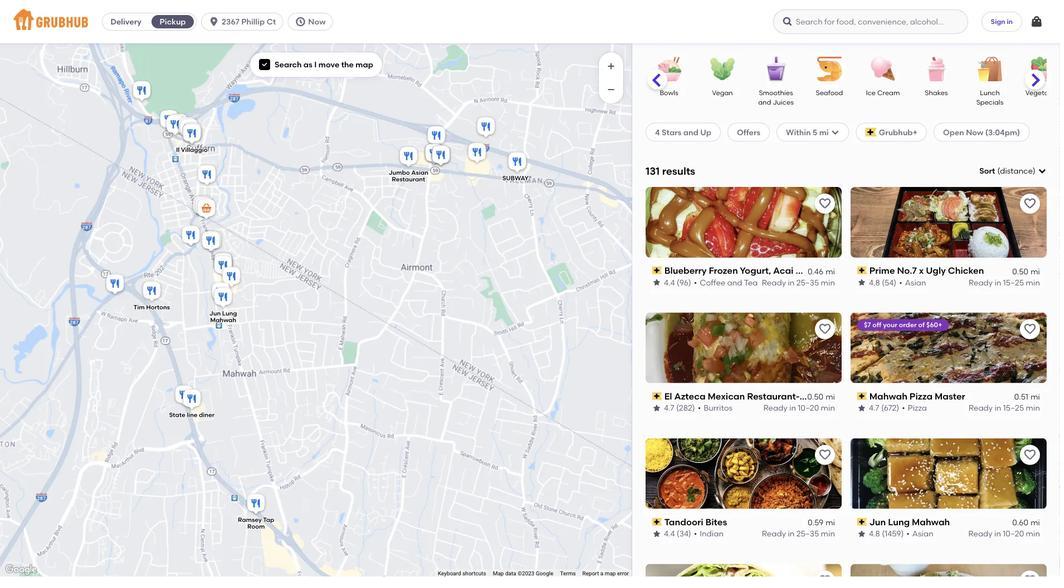 Task type: locate. For each thing, give the bounding box(es) containing it.
burritos
[[704, 404, 733, 413]]

• asian for mahwah
[[907, 530, 934, 539]]

5
[[813, 127, 817, 137]]

0.59 mi
[[808, 518, 835, 528]]

subscription pass image
[[857, 393, 867, 401], [652, 519, 662, 526], [857, 519, 867, 526]]

tea down yogurt,
[[744, 278, 758, 287]]

ready in 25–35 min down blueberry frozen yogurt, acai bowl, smoothie and bubble tea
[[762, 278, 835, 287]]

4 stars and up
[[655, 127, 711, 137]]

sq pizza image
[[173, 384, 195, 409]]

4.8 down prime
[[869, 278, 880, 287]]

star icon image left 4.8 (54)
[[857, 278, 866, 287]]

subscription pass image for mahwah pizza master
[[857, 393, 867, 401]]

4.7 left (672)
[[869, 404, 879, 413]]

0 vertical spatial now
[[308, 17, 326, 26]]

specials
[[976, 98, 1004, 106]]

• right (672)
[[902, 404, 905, 413]]

el azteca mexican restaurant-mahwah image
[[212, 252, 234, 276]]

0 horizontal spatial 10–20
[[798, 404, 819, 413]]

subway®
[[502, 175, 532, 182]]

mi for x
[[1031, 267, 1040, 276]]

svg image inside the 2367 phillip ct button
[[208, 16, 220, 27]]

1 vertical spatial ready in 15–25 min
[[969, 404, 1040, 413]]

0.50 right restaurant-
[[807, 392, 824, 402]]

• asian for x
[[899, 278, 926, 287]]

0 horizontal spatial ready in 10–20 min
[[764, 404, 835, 413]]

1 horizontal spatial ready in 10–20 min
[[969, 530, 1040, 539]]

star icon image for el azteca mexican restaurant-mahwah
[[652, 404, 661, 413]]

in for tandoori bites
[[788, 530, 795, 539]]

2 4.7 from the left
[[869, 404, 879, 413]]

• right (282)
[[698, 404, 701, 413]]

1 vertical spatial asian
[[905, 278, 926, 287]]

plus icon image
[[606, 61, 617, 72]]

2 4.4 from the top
[[664, 530, 675, 539]]

prime no.7 x ugly chicken image
[[212, 252, 234, 276]]

1 horizontal spatial 10–20
[[1003, 530, 1024, 539]]

)
[[1033, 166, 1036, 176]]

min for yogurt,
[[821, 278, 835, 287]]

the best diner family restaurant image
[[167, 112, 190, 137]]

pickup
[[160, 17, 186, 26]]

tandoori bites logo image
[[646, 439, 842, 510]]

ready in 10–20 min for jun lung mahwah
[[969, 530, 1040, 539]]

25–35 for frozen
[[797, 278, 819, 287]]

and up 4.8 (54)
[[865, 265, 883, 276]]

2 ready in 25–35 min from the top
[[762, 530, 835, 539]]

guacamole mexican grill image
[[423, 142, 445, 167]]

lunch specials image
[[970, 57, 1009, 81]]

subscription pass image for el azteca mexican restaurant-mahwah
[[652, 393, 662, 401]]

jun lung mahwah  logo image
[[851, 439, 1047, 510]]

delivery
[[111, 17, 141, 26]]

sarinas afghan cuisine image
[[181, 121, 204, 146]]

0.50 mi for el azteca mexican restaurant-mahwah
[[807, 392, 835, 402]]

1 vertical spatial jun
[[869, 517, 886, 528]]

error
[[617, 571, 629, 578]]

min for x
[[1026, 278, 1040, 287]]

and down smoothies
[[758, 98, 771, 106]]

• right '(34)' at the bottom right of the page
[[694, 530, 697, 539]]

1 ready in 25–35 min from the top
[[762, 278, 835, 287]]

4.8
[[869, 278, 880, 287], [869, 530, 880, 539]]

shakes
[[925, 89, 948, 97]]

0 vertical spatial 0.50 mi
[[1012, 267, 1040, 276]]

15–25
[[1003, 278, 1024, 287], [1003, 404, 1024, 413]]

ready in 15–25 min down "chicken"
[[969, 278, 1040, 287]]

asian down 'x' at the right of the page
[[905, 278, 926, 287]]

jumbo asian restaurant image
[[398, 145, 420, 170]]

svg image right sign in button
[[1030, 15, 1043, 28]]

save this restaurant button for blueberry frozen yogurt, acai bowl, smoothie and bubble tea  logo
[[815, 194, 835, 214]]

restaurant-
[[747, 391, 800, 402]]

jersey mike's subs image
[[430, 144, 452, 169]]

1 horizontal spatial 0.50 mi
[[1012, 267, 1040, 276]]

save this restaurant image for chicken & rib crib logo
[[818, 575, 832, 578]]

coffee
[[700, 278, 726, 287]]

star icon image left 4.8 (1459)
[[857, 530, 866, 539]]

mi for yogurt,
[[826, 267, 835, 276]]

asian for jun
[[912, 530, 934, 539]]

None field
[[980, 165, 1047, 177]]

and left up
[[683, 127, 699, 137]]

svg image left search
[[261, 61, 268, 68]]

star icon image left 4.7 (672)
[[857, 404, 866, 413]]

star icon image left the 4.4 (34)
[[652, 530, 661, 539]]

• asian down jun lung mahwah on the bottom right of page
[[907, 530, 934, 539]]

10–20 down restaurant-
[[798, 404, 819, 413]]

• down jun lung mahwah on the bottom right of page
[[907, 530, 910, 539]]

ready for blueberry frozen yogurt, acai bowl, smoothie and bubble tea
[[762, 278, 786, 287]]

sign in
[[991, 17, 1013, 26]]

ready for jun lung mahwah
[[969, 530, 993, 539]]

ramsey tap room image
[[245, 493, 267, 517]]

subscription pass image left "el"
[[652, 393, 662, 401]]

ready in 10–20 min down restaurant-
[[764, 404, 835, 413]]

chicken & rib crib logo image
[[646, 565, 842, 578]]

0 vertical spatial lung
[[222, 310, 237, 317]]

(96)
[[677, 278, 691, 287]]

in for mahwah pizza master
[[995, 404, 1001, 413]]

2 15–25 from the top
[[1003, 404, 1024, 413]]

and down the 'frozen'
[[727, 278, 742, 287]]

chicken
[[948, 265, 984, 276]]

1 vertical spatial pizza
[[908, 404, 927, 413]]

1 vertical spatial 4.8
[[869, 530, 880, 539]]

10–20 for jun lung mahwah
[[1003, 530, 1024, 539]]

lung up (1459)
[[888, 517, 910, 528]]

0 vertical spatial ready in 25–35 min
[[762, 278, 835, 287]]

4.4 left '(34)' at the bottom right of the page
[[664, 530, 675, 539]]

blueberry frozen yogurt, acai bowl, smoothie and bubble tea  logo image
[[646, 187, 842, 258]]

ready in 10–20 min down 0.60
[[969, 530, 1040, 539]]

1 25–35 from the top
[[797, 278, 819, 287]]

mamamias image
[[423, 142, 445, 167]]

0.60 mi
[[1012, 518, 1040, 528]]

0.50 mi
[[1012, 267, 1040, 276], [807, 392, 835, 402]]

• for lung
[[907, 530, 910, 539]]

offers
[[737, 127, 761, 137]]

jun down tandoori bites image
[[209, 310, 221, 317]]

subscription pass image right 0.59 mi
[[857, 519, 867, 526]]

no.7
[[897, 265, 917, 276]]

4.7 for mahwah
[[869, 404, 879, 413]]

2 vertical spatial asian
[[912, 530, 934, 539]]

acai
[[773, 265, 794, 276]]

0.51 mi
[[1014, 392, 1040, 402]]

now inside button
[[308, 17, 326, 26]]

map right the
[[356, 60, 373, 69]]

ready in 25–35 min down 0.59
[[762, 530, 835, 539]]

ct
[[267, 17, 276, 26]]

subscription pass image left blueberry
[[652, 267, 662, 275]]

pizza
[[910, 391, 933, 402], [908, 404, 927, 413]]

0 vertical spatial 25–35
[[797, 278, 819, 287]]

svg image inside the now button
[[295, 16, 306, 27]]

• for pizza
[[902, 404, 905, 413]]

4.4 left '(96)'
[[664, 278, 675, 287]]

fink's bbq and cheesesteak roadhouse image
[[131, 79, 153, 104]]

star icon image
[[652, 278, 661, 287], [857, 278, 866, 287], [652, 404, 661, 413], [857, 404, 866, 413], [652, 530, 661, 539], [857, 530, 866, 539]]

0 horizontal spatial map
[[356, 60, 373, 69]]

asian right jumbo
[[411, 169, 428, 177]]

1 vertical spatial map
[[605, 571, 616, 578]]

mi
[[819, 127, 829, 137], [826, 267, 835, 276], [1031, 267, 1040, 276], [826, 392, 835, 402], [1031, 392, 1040, 402], [826, 518, 835, 528], [1031, 518, 1040, 528]]

longfellow's coffee image
[[200, 230, 222, 254]]

mi for master
[[1031, 392, 1040, 402]]

0 horizontal spatial lung
[[222, 310, 237, 317]]

min
[[821, 278, 835, 287], [1026, 278, 1040, 287], [821, 404, 835, 413], [1026, 404, 1040, 413], [821, 530, 835, 539], [1026, 530, 1040, 539]]

4.7
[[664, 404, 674, 413], [869, 404, 879, 413]]

• asian down 'no.7'
[[899, 278, 926, 287]]

in inside button
[[1007, 17, 1013, 26]]

0.50 right "chicken"
[[1012, 267, 1029, 276]]

star icon image left 4.7 (282)
[[652, 404, 661, 413]]

1 vertical spatial 4.4
[[664, 530, 675, 539]]

minus icon image
[[606, 84, 617, 95]]

ugly
[[926, 265, 946, 276]]

map
[[356, 60, 373, 69], [605, 571, 616, 578]]

0 vertical spatial ready in 15–25 min
[[969, 278, 1040, 287]]

1 ready in 15–25 min from the top
[[969, 278, 1040, 287]]

4.8 (54)
[[869, 278, 897, 287]]

azteca
[[674, 391, 706, 402]]

25–35 down bowl,
[[797, 278, 819, 287]]

star icon image left 4.4 (96) at top right
[[652, 278, 661, 287]]

open now (3:04pm)
[[943, 127, 1020, 137]]

prime
[[869, 265, 895, 276]]

save this restaurant button for longfellow's coffee logo
[[1020, 571, 1040, 578]]

and
[[758, 98, 771, 106], [683, 127, 699, 137], [865, 265, 883, 276], [727, 278, 742, 287]]

the
[[341, 60, 354, 69]]

mahwah pizza master
[[869, 391, 965, 402]]

2 4.8 from the top
[[869, 530, 880, 539]]

2 ready in 15–25 min from the top
[[969, 404, 1040, 413]]

ready in 25–35 min for frozen
[[762, 278, 835, 287]]

•
[[694, 278, 697, 287], [899, 278, 902, 287], [698, 404, 701, 413], [902, 404, 905, 413], [694, 530, 697, 539], [907, 530, 910, 539]]

state line diner image
[[181, 388, 203, 413]]

0.60
[[1012, 518, 1029, 528]]

asian inside the jumbo asian restaurant
[[411, 169, 428, 177]]

subscription pass image left mahwah pizza master
[[857, 393, 867, 401]]

i
[[314, 60, 317, 69]]

0 vertical spatial • asian
[[899, 278, 926, 287]]

10–20 down 0.60
[[1003, 530, 1024, 539]]

0 horizontal spatial 4.7
[[664, 404, 674, 413]]

25–35 down 0.59
[[797, 530, 819, 539]]

subscription pass image left prime
[[857, 267, 867, 275]]

pizza up • pizza
[[910, 391, 933, 402]]

svg image
[[1030, 15, 1043, 28], [208, 16, 220, 27], [295, 16, 306, 27], [782, 16, 793, 27], [261, 61, 268, 68], [1038, 167, 1047, 176]]

1 4.4 from the top
[[664, 278, 675, 287]]

search
[[275, 60, 302, 69]]

now right open
[[966, 127, 984, 137]]

1 vertical spatial ready in 10–20 min
[[969, 530, 1040, 539]]

10–20 for el azteca mexican restaurant-mahwah
[[798, 404, 819, 413]]

4.7 down "el"
[[664, 404, 674, 413]]

google image
[[3, 563, 40, 578]]

0 vertical spatial 4.4
[[664, 278, 675, 287]]

subscription pass image
[[652, 267, 662, 275], [857, 267, 867, 275], [652, 393, 662, 401]]

0 horizontal spatial 0.50 mi
[[807, 392, 835, 402]]

1 horizontal spatial tea
[[918, 265, 934, 276]]

asian
[[411, 169, 428, 177], [905, 278, 926, 287], [912, 530, 934, 539]]

lung down tandoori bites image
[[222, 310, 237, 317]]

1 horizontal spatial 0.50
[[1012, 267, 1029, 276]]

1 vertical spatial tea
[[744, 278, 758, 287]]

vegan
[[712, 89, 733, 97]]

ready for el azteca mexican restaurant-mahwah
[[764, 404, 788, 413]]

1 vertical spatial 15–25
[[1003, 404, 1024, 413]]

save this restaurant button for el azteca mexican restaurant-mahwah logo
[[815, 320, 835, 340]]

1 horizontal spatial map
[[605, 571, 616, 578]]

4.8 left (1459)
[[869, 530, 880, 539]]

star icon image for blueberry frozen yogurt, acai bowl, smoothie and bubble tea
[[652, 278, 661, 287]]

0.50
[[1012, 267, 1029, 276], [807, 392, 824, 402]]

• right '(96)'
[[694, 278, 697, 287]]

1 horizontal spatial jun
[[869, 517, 886, 528]]

jun up 4.8 (1459)
[[869, 517, 886, 528]]

mahwah pizza master logo image
[[851, 313, 1047, 384]]

1 horizontal spatial now
[[966, 127, 984, 137]]

1 horizontal spatial 4.7
[[869, 404, 879, 413]]

• right (54)
[[899, 278, 902, 287]]

save this restaurant image for jun lung mahwah
[[1023, 449, 1037, 462]]

stars
[[662, 127, 682, 137]]

1 horizontal spatial lung
[[888, 517, 910, 528]]

0 horizontal spatial now
[[308, 17, 326, 26]]

• asian
[[899, 278, 926, 287], [907, 530, 934, 539]]

bowl,
[[796, 265, 819, 276]]

pizza down mahwah pizza master
[[908, 404, 927, 413]]

2 25–35 from the top
[[797, 530, 819, 539]]

results
[[662, 165, 695, 177]]

save this restaurant button for prime no.7 x ugly chicken logo
[[1020, 194, 1040, 214]]

• for frozen
[[694, 278, 697, 287]]

prime no.7 x ugly chicken
[[869, 265, 984, 276]]

1 vertical spatial lung
[[888, 517, 910, 528]]

0 vertical spatial 10–20
[[798, 404, 819, 413]]

0 vertical spatial asian
[[411, 169, 428, 177]]

subscription pass image left tandoori
[[652, 519, 662, 526]]

1 vertical spatial • asian
[[907, 530, 934, 539]]

pizza for mahwah
[[910, 391, 933, 402]]

hacienda don manuel image
[[176, 116, 199, 140]]

0 vertical spatial 0.50
[[1012, 267, 1029, 276]]

asian down jun lung mahwah on the bottom right of page
[[912, 530, 934, 539]]

1 vertical spatial 0.50 mi
[[807, 392, 835, 402]]

room
[[247, 523, 265, 531]]

1 vertical spatial 25–35
[[797, 530, 819, 539]]

1 15–25 from the top
[[1003, 278, 1024, 287]]

ready in 15–25 min down the "0.51"
[[969, 404, 1040, 413]]

svg image left 2367 on the top of page
[[208, 16, 220, 27]]

ready
[[762, 278, 786, 287], [969, 278, 993, 287], [764, 404, 788, 413], [969, 404, 993, 413], [762, 530, 786, 539], [969, 530, 993, 539]]

2367
[[222, 17, 240, 26]]

search as i move the map
[[275, 60, 373, 69]]

terms
[[560, 571, 576, 578]]

1 vertical spatial 10–20
[[1003, 530, 1024, 539]]

save this restaurant image
[[818, 197, 832, 210], [1023, 197, 1037, 210], [1023, 449, 1037, 462], [1023, 575, 1037, 578]]

7 eleven image
[[195, 197, 218, 222]]

il
[[176, 146, 180, 154]]

tea
[[918, 265, 934, 276], [744, 278, 758, 287]]

1 4.7 from the left
[[664, 404, 674, 413]]

tea right 'no.7'
[[918, 265, 934, 276]]

save this restaurant image
[[818, 323, 832, 336], [1023, 323, 1037, 336], [818, 449, 832, 462], [818, 575, 832, 578]]

novino ristorante image
[[180, 224, 202, 249]]

0 horizontal spatial jun
[[209, 310, 221, 317]]

vegan image
[[703, 57, 742, 81]]

and inside smoothies and juices
[[758, 98, 771, 106]]

b-balls meatballs image
[[196, 164, 218, 188]]

1 4.8 from the top
[[869, 278, 880, 287]]

save this restaurant button for chicken & rib crib logo
[[815, 571, 835, 578]]

rella cafe image
[[475, 116, 497, 140]]

(
[[997, 166, 1000, 176]]

save this restaurant image for tandoori bites logo
[[818, 449, 832, 462]]

seafood image
[[810, 57, 849, 81]]

svg image right ct
[[295, 16, 306, 27]]

1 vertical spatial 0.50
[[807, 392, 824, 402]]

0 vertical spatial jun
[[209, 310, 221, 317]]

map right a
[[605, 571, 616, 578]]

pizza for •
[[908, 404, 927, 413]]

4.8 for jun lung mahwah
[[869, 530, 880, 539]]

map region
[[0, 26, 718, 578]]

0 vertical spatial 15–25
[[1003, 278, 1024, 287]]

0 vertical spatial 4.8
[[869, 278, 880, 287]]

1 vertical spatial ready in 25–35 min
[[762, 530, 835, 539]]

terms link
[[560, 571, 576, 578]]

0 vertical spatial pizza
[[910, 391, 933, 402]]

now up "i"
[[308, 17, 326, 26]]

0 horizontal spatial 0.50
[[807, 392, 824, 402]]

ready in 10–20 min
[[764, 404, 835, 413], [969, 530, 1040, 539]]

0 vertical spatial ready in 10–20 min
[[764, 404, 835, 413]]

jun lung mahwah image
[[212, 286, 234, 311]]

15–25 for prime no.7 x ugly chicken
[[1003, 278, 1024, 287]]



Task type: describe. For each thing, give the bounding box(es) containing it.
tim hortons image
[[141, 280, 163, 304]]

blueberry frozen yogurt, acai bowl, smoothie and bubble tea
[[664, 265, 934, 276]]

sort
[[980, 166, 995, 176]]

line
[[187, 412, 198, 419]]

in for jun lung mahwah
[[994, 530, 1001, 539]]

hortons
[[146, 304, 170, 311]]

sign in button
[[982, 12, 1022, 32]]

now button
[[288, 13, 337, 31]]

main navigation navigation
[[0, 0, 1060, 43]]

lunch specials
[[976, 89, 1004, 106]]

0.50 for mahwah
[[807, 392, 824, 402]]

sign
[[991, 17, 1005, 26]]

master
[[935, 391, 965, 402]]

keyboard shortcuts
[[438, 571, 486, 578]]

2367 phillip ct
[[222, 17, 276, 26]]

0 vertical spatial tea
[[918, 265, 934, 276]]

min for mexican
[[821, 404, 835, 413]]

in for el azteca mexican restaurant-mahwah
[[789, 404, 796, 413]]

smoothies and juices
[[758, 89, 794, 106]]

sushi bada image
[[178, 117, 200, 142]]

off
[[873, 321, 882, 329]]

el azteca mexican restaurant-mahwah logo image
[[646, 313, 842, 384]]

star icon image for jun lung mahwah
[[857, 530, 866, 539]]

4.4 (96)
[[664, 278, 691, 287]]

juices
[[773, 98, 794, 106]]

longfellow's coffee logo image
[[851, 565, 1047, 578]]

state
[[169, 412, 185, 419]]

smoothie
[[821, 265, 863, 276]]

chicken & rib crib image
[[201, 230, 224, 254]]

villaggio
[[181, 146, 208, 154]]

x
[[919, 265, 924, 276]]

jun lung mahwah
[[869, 517, 950, 528]]

0.50 mi for prime no.7 x ugly chicken
[[1012, 267, 1040, 276]]

vegetarian image
[[1024, 57, 1060, 81]]

save this restaurant image for el azteca mexican restaurant-mahwah logo
[[818, 323, 832, 336]]

google
[[536, 571, 554, 578]]

a
[[600, 571, 603, 578]]

ready in 10–20 min for el azteca mexican restaurant-mahwah
[[764, 404, 835, 413]]

pickup button
[[149, 13, 196, 31]]

4.4 for blueberry frozen yogurt, acai bowl, smoothie and bubble tea
[[664, 278, 675, 287]]

• indian
[[694, 530, 724, 539]]

subscription pass image for blueberry frozen yogurt, acai bowl, smoothie and bubble tea
[[652, 267, 662, 275]]

star icon image for mahwah pizza master
[[857, 404, 866, 413]]

lung inside tim hortons jun lung mahwah
[[222, 310, 237, 317]]

ramsey
[[238, 517, 262, 524]]

131
[[646, 165, 660, 177]]

restaurant
[[392, 176, 425, 183]]

(34)
[[677, 530, 691, 539]]

0 horizontal spatial tea
[[744, 278, 758, 287]]

save this restaurant button for tandoori bites logo
[[815, 445, 835, 466]]

• burritos
[[698, 404, 733, 413]]

map
[[493, 571, 504, 578]]

mahwah inside tim hortons jun lung mahwah
[[210, 317, 236, 324]]

agave restaurant and lounge image
[[158, 108, 180, 133]]

ready in 15–25 min for mahwah pizza master
[[969, 404, 1040, 413]]

0 vertical spatial map
[[356, 60, 373, 69]]

ready for tandoori bites
[[762, 530, 786, 539]]

nonna's pizza & restaurant image
[[191, 195, 213, 219]]

0.51
[[1014, 392, 1029, 402]]

cream
[[877, 89, 900, 97]]

bowls
[[660, 89, 678, 97]]

frozen
[[709, 265, 738, 276]]

in for blueberry frozen yogurt, acai bowl, smoothie and bubble tea
[[788, 278, 795, 287]]

(1459)
[[882, 530, 904, 539]]

4.8 for prime no.7 x ugly chicken
[[869, 278, 880, 287]]

jumbo asian restaurant
[[389, 169, 428, 183]]

svg image right )
[[1038, 167, 1047, 176]]

svg image
[[831, 128, 840, 137]]

mi for mahwah
[[1031, 518, 1040, 528]]

4.7 (672)
[[869, 404, 899, 413]]

delivery button
[[103, 13, 149, 31]]

save this restaurant image for blueberry frozen yogurt, acai bowl, smoothie and bubble tea
[[818, 197, 832, 210]]

tandoori bites image
[[210, 281, 232, 306]]

• for no.7
[[899, 278, 902, 287]]

prime no.7 x ugly chicken logo image
[[851, 187, 1047, 258]]

blueberry frozen yogurt, acai bowl, smoothie and bubble tea image
[[220, 265, 243, 290]]

indian
[[700, 530, 724, 539]]

ready in 15–25 min for prime no.7 x ugly chicken
[[969, 278, 1040, 287]]

mahwah pizza master image
[[212, 254, 234, 279]]

bowls image
[[650, 57, 689, 81]]

keyboard
[[438, 571, 461, 578]]

ramsey tap room
[[238, 517, 274, 531]]

your
[[883, 321, 897, 329]]

vegetarian
[[1026, 89, 1060, 97]]

mexican
[[708, 391, 745, 402]]

15–25 for mahwah pizza master
[[1003, 404, 1024, 413]]

Search for food, convenience, alcohol... search field
[[773, 9, 968, 34]]

131 results
[[646, 165, 695, 177]]

blueberry
[[664, 265, 707, 276]]

mi for mexican
[[826, 392, 835, 402]]

el
[[664, 391, 672, 402]]

panera bread image
[[425, 125, 448, 149]]

min for mahwah
[[1026, 530, 1040, 539]]

within 5 mi
[[786, 127, 829, 137]]

4.7 (282)
[[664, 404, 695, 413]]

4.4 (34)
[[664, 530, 691, 539]]

svg image up smoothies and juices image
[[782, 16, 793, 27]]

(672)
[[881, 404, 899, 413]]

il villaggio image
[[181, 122, 203, 147]]

in for prime no.7 x ugly chicken
[[995, 278, 1001, 287]]

asian for prime
[[905, 278, 926, 287]]

min for master
[[1026, 404, 1040, 413]]

report a map error link
[[583, 571, 629, 578]]

smoothies and juices image
[[757, 57, 796, 81]]

save this restaurant button for the jun lung mahwah  logo
[[1020, 445, 1040, 466]]

(3:04pm)
[[985, 127, 1020, 137]]

ice cream image
[[864, 57, 903, 81]]

25–35 for bites
[[797, 530, 819, 539]]

ready in 25–35 min for bites
[[762, 530, 835, 539]]

jun inside tim hortons jun lung mahwah
[[209, 310, 221, 317]]

sort ( distance )
[[980, 166, 1036, 176]]

• for azteca
[[698, 404, 701, 413]]

1 vertical spatial now
[[966, 127, 984, 137]]

4.7 for el
[[664, 404, 674, 413]]

4
[[655, 127, 660, 137]]

shortcuts
[[463, 571, 486, 578]]

subscription pass image for prime no.7 x ugly chicken
[[857, 267, 867, 275]]

star icon image for tandoori bites
[[652, 530, 661, 539]]

save this restaurant image for prime no.7 x ugly chicken
[[1023, 197, 1037, 210]]

jumbo
[[389, 169, 410, 177]]

star icon image for prime no.7 x ugly chicken
[[857, 278, 866, 287]]

subscription pass image for tandoori bites
[[652, 519, 662, 526]]

order
[[899, 321, 917, 329]]

0.46 mi
[[808, 267, 835, 276]]

none field containing sort
[[980, 165, 1047, 177]]

distance
[[1000, 166, 1033, 176]]

tim
[[134, 304, 145, 311]]

open
[[943, 127, 964, 137]]

mason jar image
[[104, 273, 126, 297]]

subway® image
[[506, 151, 528, 175]]

grubhub plus flag logo image
[[866, 128, 877, 137]]

$7 off your order of $60+
[[864, 321, 942, 329]]

0.46
[[808, 267, 824, 276]]

tandoori
[[664, 517, 703, 528]]

ready for mahwah pizza master
[[969, 404, 993, 413]]

yogurt,
[[740, 265, 771, 276]]

(54)
[[882, 278, 897, 287]]

keyboard shortcuts button
[[438, 570, 486, 578]]

4.8 (1459)
[[869, 530, 904, 539]]

report
[[583, 571, 599, 578]]

0.59
[[808, 518, 824, 528]]

• for bites
[[694, 530, 697, 539]]

2367 phillip ct button
[[201, 13, 288, 31]]

imperial dynasty image
[[192, 194, 215, 219]]

data
[[505, 571, 516, 578]]

ready for prime no.7 x ugly chicken
[[969, 278, 993, 287]]

up
[[700, 127, 711, 137]]

liquorland - image
[[466, 141, 488, 166]]

jade bistro image
[[164, 113, 186, 138]]

bubble
[[885, 265, 916, 276]]

• pizza
[[902, 404, 927, 413]]

seafood
[[816, 89, 843, 97]]

tap
[[263, 517, 274, 524]]

phillip
[[241, 17, 265, 26]]

4.4 for tandoori bites
[[664, 530, 675, 539]]

jv burger image
[[430, 144, 452, 169]]

subscription pass image for jun lung mahwah
[[857, 519, 867, 526]]

0.50 for chicken
[[1012, 267, 1029, 276]]

grubhub+
[[879, 127, 918, 137]]

bubbakoo's burritos image
[[193, 196, 215, 220]]

lunch
[[980, 89, 1000, 97]]

shakes image
[[917, 57, 956, 81]]

tandoori bites
[[664, 517, 727, 528]]



Task type: vqa. For each thing, say whether or not it's contained in the screenshot.
to
no



